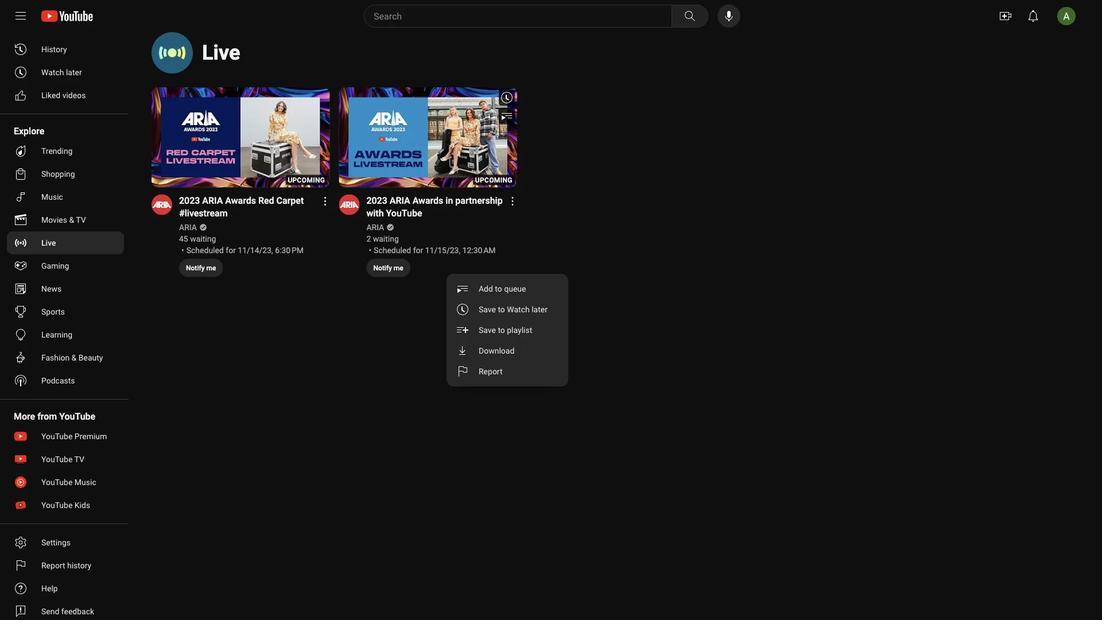 Task type: vqa. For each thing, say whether or not it's contained in the screenshot.
leftmost ARIA image
yes



Task type: describe. For each thing, give the bounding box(es) containing it.
add to queue
[[479, 284, 526, 294]]

upcoming for 2023 aria awards red carpet #livestream
[[288, 176, 325, 184]]

liked videos
[[41, 90, 86, 100]]

report for report
[[479, 367, 503, 376]]

notify me for with
[[374, 264, 404, 272]]

report option
[[447, 361, 569, 382]]

youtube up youtube premium
[[59, 411, 95, 422]]

me for with
[[394, 264, 404, 272]]

2023 aria awards red carpet #livestream link
[[179, 194, 316, 220]]

0 vertical spatial later
[[66, 67, 82, 77]]

videos
[[62, 90, 86, 100]]

upcoming element for 2023 aria awards red carpet #livestream
[[288, 176, 325, 184]]

save to playlist
[[479, 326, 533, 335]]

fashion & beauty
[[41, 353, 103, 362]]

Notify me text field
[[186, 264, 216, 272]]

45
[[179, 234, 188, 244]]

watch inside option
[[507, 305, 530, 314]]

help
[[41, 584, 58, 593]]

youtube premium
[[41, 432, 107, 441]]

save for save to watch later
[[479, 305, 496, 314]]

11/15/23,
[[425, 246, 461, 255]]

save for save to playlist
[[479, 326, 496, 335]]

waiting for #livestream
[[190, 234, 216, 244]]

2023 for #livestream
[[179, 195, 200, 206]]

2023 aria awards in partnership with youtube
[[367, 195, 503, 219]]

Search text field
[[374, 9, 670, 24]]

notify me button for with
[[367, 259, 411, 277]]

add to queue option
[[447, 279, 569, 299]]

partnership
[[456, 195, 503, 206]]

1 vertical spatial tv
[[74, 455, 84, 464]]

shopping
[[41, 169, 75, 179]]

for for #livestream
[[226, 246, 236, 255]]

send
[[41, 607, 59, 616]]

report for report history
[[41, 561, 65, 570]]

youtube for youtube premium
[[41, 432, 73, 441]]

waiting for with
[[373, 234, 399, 244]]

trending
[[41, 146, 73, 156]]

upcoming link for in
[[339, 87, 517, 189]]

upcoming link for red
[[152, 87, 330, 189]]

aria inside 2023 aria awards in partnership with youtube
[[390, 195, 411, 206]]

Notify me text field
[[374, 264, 404, 272]]

youtube for youtube tv
[[41, 455, 73, 464]]

gaming
[[41, 261, 69, 271]]

youtube music
[[41, 478, 96, 487]]

& for beauty
[[72, 353, 77, 362]]

beauty
[[79, 353, 103, 362]]

save to watch later option
[[447, 299, 569, 320]]

live inside main content
[[202, 40, 240, 65]]

aria inside 2023 aria awards red carpet #livestream
[[202, 195, 223, 206]]

& for tv
[[69, 215, 74, 225]]

scheduled for with
[[374, 246, 411, 255]]

list box containing add to queue
[[447, 274, 569, 387]]

learning
[[41, 330, 72, 339]]

kids
[[75, 501, 90, 510]]

watch later
[[41, 67, 82, 77]]

youtube for youtube music
[[41, 478, 73, 487]]

awards for in
[[413, 195, 444, 206]]

carpet
[[277, 195, 304, 206]]

report history
[[41, 561, 91, 570]]

notify for #livestream
[[186, 264, 205, 272]]

from
[[37, 411, 57, 422]]

0 horizontal spatial music
[[41, 192, 63, 202]]

youtube kids
[[41, 501, 90, 510]]

fashion
[[41, 353, 70, 362]]

2023 aria awards in partnership with youtube by aria no views element
[[367, 194, 504, 220]]

in
[[446, 195, 453, 206]]

movies & tv
[[41, 215, 86, 225]]

news
[[41, 284, 62, 294]]

live main content
[[138, 32, 1094, 309]]

me for #livestream
[[206, 264, 216, 272]]

upcoming element for 2023 aria awards in partnership with youtube
[[475, 176, 513, 184]]

podcasts
[[41, 376, 75, 385]]

aria link for with
[[367, 222, 385, 234]]

2023 aria awards in partnership with youtube link
[[367, 194, 504, 220]]

later inside option
[[532, 305, 548, 314]]

to for playlist
[[498, 326, 505, 335]]

more
[[14, 411, 35, 422]]

movies
[[41, 215, 67, 225]]

premium
[[75, 432, 107, 441]]

youtube tv
[[41, 455, 84, 464]]



Task type: locate. For each thing, give the bounding box(es) containing it.
upcoming element up 'partnership'
[[475, 176, 513, 184]]

send feedback link
[[7, 600, 124, 620], [7, 600, 124, 620]]

& left the beauty
[[72, 353, 77, 362]]

to inside "option"
[[495, 284, 503, 294]]

me down 45 waiting scheduled for 11/14/23, 6:30 pm
[[206, 264, 216, 272]]

youtube up youtube music
[[41, 455, 73, 464]]

2 me from the left
[[394, 264, 404, 272]]

0 horizontal spatial live
[[41, 238, 56, 248]]

awards for red
[[225, 195, 256, 206]]

1 horizontal spatial for
[[413, 246, 423, 255]]

notify down 2 waiting scheduled for 11/15/23, 12:30 am
[[374, 264, 392, 272]]

to for watch
[[498, 305, 505, 314]]

1 horizontal spatial upcoming element
[[475, 176, 513, 184]]

1 horizontal spatial me
[[394, 264, 404, 272]]

1 awards from the left
[[225, 195, 256, 206]]

music
[[41, 192, 63, 202], [75, 478, 96, 487]]

for inside 45 waiting scheduled for 11/14/23, 6:30 pm
[[226, 246, 236, 255]]

live
[[202, 40, 240, 65], [41, 238, 56, 248]]

0 horizontal spatial notify me
[[186, 264, 216, 272]]

2 upcoming link from the left
[[339, 87, 517, 189]]

12:30 am
[[463, 246, 496, 255]]

#livestream
[[179, 208, 228, 219]]

1 notify me from the left
[[186, 264, 216, 272]]

youtube
[[386, 208, 422, 219], [59, 411, 95, 422], [41, 432, 73, 441], [41, 455, 73, 464], [41, 478, 73, 487], [41, 501, 73, 510]]

2
[[367, 234, 371, 244]]

notify me button down 45
[[179, 259, 223, 277]]

report down download
[[479, 367, 503, 376]]

watch later link
[[7, 61, 124, 84], [7, 61, 124, 84]]

1 vertical spatial &
[[72, 353, 77, 362]]

0 horizontal spatial waiting
[[190, 234, 216, 244]]

for
[[226, 246, 236, 255], [413, 246, 423, 255]]

notify for with
[[374, 264, 392, 272]]

1 upcoming from the left
[[288, 176, 325, 184]]

youtube down youtube tv
[[41, 478, 73, 487]]

upcoming up 'partnership'
[[475, 176, 513, 184]]

aria image
[[339, 194, 360, 215]]

history
[[41, 45, 67, 54]]

awards inside 2023 aria awards in partnership with youtube
[[413, 195, 444, 206]]

to right 'add'
[[495, 284, 503, 294]]

me down 2 waiting scheduled for 11/15/23, 12:30 am
[[394, 264, 404, 272]]

add
[[479, 284, 493, 294]]

liked
[[41, 90, 60, 100]]

0 vertical spatial report
[[479, 367, 503, 376]]

feedback
[[61, 607, 94, 616]]

2023 aria awards red carpet #livestream by aria no views element
[[179, 194, 316, 220]]

scheduled for #livestream
[[187, 246, 224, 255]]

youtube left kids
[[41, 501, 73, 510]]

2 awards from the left
[[413, 195, 444, 206]]

2 notify from the left
[[374, 264, 392, 272]]

sports
[[41, 307, 65, 317]]

news link
[[7, 277, 124, 300], [7, 277, 124, 300]]

to down add to queue
[[498, 305, 505, 314]]

0 horizontal spatial me
[[206, 264, 216, 272]]

11/14/23,
[[238, 246, 273, 255]]

0 vertical spatial watch
[[41, 67, 64, 77]]

1 vertical spatial to
[[498, 305, 505, 314]]

watch down history at the left top of the page
[[41, 67, 64, 77]]

history link
[[7, 38, 124, 61], [7, 38, 124, 61]]

tv right movies
[[76, 215, 86, 225]]

youtube music link
[[7, 471, 124, 494], [7, 471, 124, 494]]

1 horizontal spatial notify
[[374, 264, 392, 272]]

waiting right 2
[[373, 234, 399, 244]]

notify me for #livestream
[[186, 264, 216, 272]]

explore
[[14, 126, 44, 136]]

notify me down 45
[[186, 264, 216, 272]]

1 horizontal spatial notify me button
[[367, 259, 411, 277]]

notify me button
[[179, 259, 223, 277], [367, 259, 411, 277]]

youtube tv link
[[7, 448, 124, 471], [7, 448, 124, 471]]

1 notify me button from the left
[[179, 259, 223, 277]]

2023
[[179, 195, 200, 206], [367, 195, 388, 206]]

1 2023 from the left
[[179, 195, 200, 206]]

red
[[258, 195, 274, 206]]

later
[[66, 67, 82, 77], [532, 305, 548, 314]]

waiting inside 45 waiting scheduled for 11/14/23, 6:30 pm
[[190, 234, 216, 244]]

0 horizontal spatial aria link
[[179, 222, 198, 234]]

0 vertical spatial tv
[[76, 215, 86, 225]]

0 horizontal spatial report
[[41, 561, 65, 570]]

scheduled
[[187, 246, 224, 255], [374, 246, 411, 255]]

upcoming for 2023 aria awards in partnership with youtube
[[475, 176, 513, 184]]

notify me button down 2
[[367, 259, 411, 277]]

tv down youtube premium
[[74, 455, 84, 464]]

1 vertical spatial live
[[41, 238, 56, 248]]

download
[[479, 346, 515, 356]]

awards
[[225, 195, 256, 206], [413, 195, 444, 206]]

1 horizontal spatial watch
[[507, 305, 530, 314]]

1 horizontal spatial upcoming
[[475, 176, 513, 184]]

1 for from the left
[[226, 246, 236, 255]]

notify me button for #livestream
[[179, 259, 223, 277]]

2 notify me button from the left
[[367, 259, 411, 277]]

2 waiting from the left
[[373, 234, 399, 244]]

to for queue
[[495, 284, 503, 294]]

1 horizontal spatial notify me
[[374, 264, 404, 272]]

report history link
[[7, 554, 124, 577], [7, 554, 124, 577]]

sports link
[[7, 300, 124, 323], [7, 300, 124, 323]]

scheduled up notify me text box
[[374, 246, 411, 255]]

2 waiting scheduled for 11/15/23, 12:30 am
[[367, 234, 496, 255]]

1 vertical spatial save
[[479, 326, 496, 335]]

0 horizontal spatial scheduled
[[187, 246, 224, 255]]

2 2023 from the left
[[367, 195, 388, 206]]

1 save from the top
[[479, 305, 496, 314]]

1 horizontal spatial live
[[202, 40, 240, 65]]

aria link
[[179, 222, 198, 234], [367, 222, 385, 234]]

scheduled inside 45 waiting scheduled for 11/14/23, 6:30 pm
[[187, 246, 224, 255]]

1 notify from the left
[[186, 264, 205, 272]]

0 horizontal spatial notify me button
[[179, 259, 223, 277]]

1 vertical spatial music
[[75, 478, 96, 487]]

2 upcoming from the left
[[475, 176, 513, 184]]

save to watch later
[[479, 305, 548, 314]]

1 upcoming element from the left
[[288, 176, 325, 184]]

notify me down 2 waiting scheduled for 11/15/23, 12:30 am
[[374, 264, 404, 272]]

aria
[[202, 195, 223, 206], [390, 195, 411, 206], [179, 223, 197, 232], [367, 223, 384, 232]]

list box
[[447, 274, 569, 387]]

avatar image image
[[1058, 7, 1076, 25]]

watch up playlist
[[507, 305, 530, 314]]

send feedback
[[41, 607, 94, 616]]

0 vertical spatial music
[[41, 192, 63, 202]]

upcoming element up carpet
[[288, 176, 325, 184]]

trending link
[[7, 140, 124, 163], [7, 140, 124, 163]]

1 upcoming link from the left
[[152, 87, 330, 189]]

1 horizontal spatial aria link
[[367, 222, 385, 234]]

report down settings
[[41, 561, 65, 570]]

tv
[[76, 215, 86, 225], [74, 455, 84, 464]]

later up videos on the left top of the page
[[66, 67, 82, 77]]

2023 inside 2023 aria awards in partnership with youtube
[[367, 195, 388, 206]]

2 aria link from the left
[[367, 222, 385, 234]]

awards left in
[[413, 195, 444, 206]]

youtube for youtube kids
[[41, 501, 73, 510]]

settings
[[41, 538, 71, 547]]

2023 up with
[[367, 195, 388, 206]]

notify down 45
[[186, 264, 205, 272]]

1 horizontal spatial music
[[75, 478, 96, 487]]

0 horizontal spatial later
[[66, 67, 82, 77]]

2 upcoming element from the left
[[475, 176, 513, 184]]

youtube premium link
[[7, 425, 124, 448], [7, 425, 124, 448]]

&
[[69, 215, 74, 225], [72, 353, 77, 362]]

report inside option
[[479, 367, 503, 376]]

6:30 pm
[[275, 246, 304, 255]]

for left 11/15/23,
[[413, 246, 423, 255]]

aria link up 45
[[179, 222, 198, 234]]

save to playlist option
[[447, 320, 569, 341]]

learning link
[[7, 323, 124, 346], [7, 323, 124, 346]]

1 horizontal spatial report
[[479, 367, 503, 376]]

report
[[479, 367, 503, 376], [41, 561, 65, 570]]

& right movies
[[69, 215, 74, 225]]

waiting right 45
[[190, 234, 216, 244]]

waiting inside 2 waiting scheduled for 11/15/23, 12:30 am
[[373, 234, 399, 244]]

settings link
[[7, 531, 124, 554], [7, 531, 124, 554]]

playlist
[[507, 326, 533, 335]]

0 vertical spatial &
[[69, 215, 74, 225]]

later up playlist
[[532, 305, 548, 314]]

2 for from the left
[[413, 246, 423, 255]]

1 horizontal spatial 2023
[[367, 195, 388, 206]]

1 scheduled from the left
[[187, 246, 224, 255]]

youtube right with
[[386, 208, 422, 219]]

you link
[[7, 15, 124, 38], [7, 15, 124, 38]]

liked videos link
[[7, 84, 124, 107], [7, 84, 124, 107]]

aria link up 2
[[367, 222, 385, 234]]

0 vertical spatial save
[[479, 305, 496, 314]]

notify me
[[186, 264, 216, 272], [374, 264, 404, 272]]

youtube inside 2023 aria awards in partnership with youtube
[[386, 208, 422, 219]]

0 horizontal spatial watch
[[41, 67, 64, 77]]

gaming link
[[7, 254, 124, 277], [7, 254, 124, 277]]

upcoming up carpet
[[288, 176, 325, 184]]

1 horizontal spatial waiting
[[373, 234, 399, 244]]

0 horizontal spatial upcoming
[[288, 176, 325, 184]]

2023 aria awards red carpet #livestream
[[179, 195, 304, 219]]

for left 11/14/23,
[[226, 246, 236, 255]]

waiting
[[190, 234, 216, 244], [373, 234, 399, 244]]

podcasts link
[[7, 369, 124, 392], [7, 369, 124, 392]]

0 horizontal spatial notify
[[186, 264, 205, 272]]

youtube down more from youtube
[[41, 432, 73, 441]]

scheduled up notify me text field
[[187, 246, 224, 255]]

2023 for with
[[367, 195, 388, 206]]

for for with
[[413, 246, 423, 255]]

movies & tv link
[[7, 209, 124, 231], [7, 209, 124, 231]]

45 waiting scheduled for 11/14/23, 6:30 pm
[[179, 234, 304, 255]]

scheduled inside 2 waiting scheduled for 11/15/23, 12:30 am
[[374, 246, 411, 255]]

2023 up #livestream
[[179, 195, 200, 206]]

1 aria link from the left
[[179, 222, 198, 234]]

awards inside 2023 aria awards red carpet #livestream
[[225, 195, 256, 206]]

1 vertical spatial later
[[532, 305, 548, 314]]

queue
[[504, 284, 526, 294]]

aria image
[[152, 194, 172, 215]]

Live text field
[[202, 40, 240, 65]]

1 horizontal spatial upcoming link
[[339, 87, 517, 189]]

0 horizontal spatial awards
[[225, 195, 256, 206]]

0 horizontal spatial 2023
[[179, 195, 200, 206]]

notify
[[186, 264, 205, 272], [374, 264, 392, 272]]

help link
[[7, 577, 124, 600], [7, 577, 124, 600]]

music up kids
[[75, 478, 96, 487]]

save up download
[[479, 326, 496, 335]]

with
[[367, 208, 384, 219]]

2 save from the top
[[479, 326, 496, 335]]

live link
[[7, 231, 124, 254], [7, 231, 124, 254]]

fashion & beauty link
[[7, 346, 124, 369], [7, 346, 124, 369]]

more from youtube
[[14, 411, 95, 422]]

2 notify me from the left
[[374, 264, 404, 272]]

2 vertical spatial to
[[498, 326, 505, 335]]

download option
[[447, 341, 569, 361]]

2 scheduled from the left
[[374, 246, 411, 255]]

1 vertical spatial report
[[41, 561, 65, 570]]

0 horizontal spatial upcoming element
[[288, 176, 325, 184]]

to
[[495, 284, 503, 294], [498, 305, 505, 314], [498, 326, 505, 335]]

1 me from the left
[[206, 264, 216, 272]]

0 horizontal spatial upcoming link
[[152, 87, 330, 189]]

0 vertical spatial live
[[202, 40, 240, 65]]

me
[[206, 264, 216, 272], [394, 264, 404, 272]]

save down 'add'
[[479, 305, 496, 314]]

None search field
[[344, 5, 711, 28]]

1 horizontal spatial awards
[[413, 195, 444, 206]]

history
[[67, 561, 91, 570]]

to left playlist
[[498, 326, 505, 335]]

1 horizontal spatial later
[[532, 305, 548, 314]]

0 vertical spatial to
[[495, 284, 503, 294]]

upcoming element
[[288, 176, 325, 184], [475, 176, 513, 184]]

1 vertical spatial watch
[[507, 305, 530, 314]]

aria link for #livestream
[[179, 222, 198, 234]]

music link
[[7, 186, 124, 209], [7, 186, 124, 209]]

2023 inside 2023 aria awards red carpet #livestream
[[179, 195, 200, 206]]

shopping link
[[7, 163, 124, 186], [7, 163, 124, 186]]

1 waiting from the left
[[190, 234, 216, 244]]

0 horizontal spatial for
[[226, 246, 236, 255]]

music up movies
[[41, 192, 63, 202]]

awards left the red
[[225, 195, 256, 206]]

1 horizontal spatial scheduled
[[374, 246, 411, 255]]

upcoming
[[288, 176, 325, 184], [475, 176, 513, 184]]

for inside 2 waiting scheduled for 11/15/23, 12:30 am
[[413, 246, 423, 255]]

you
[[14, 21, 29, 32]]



